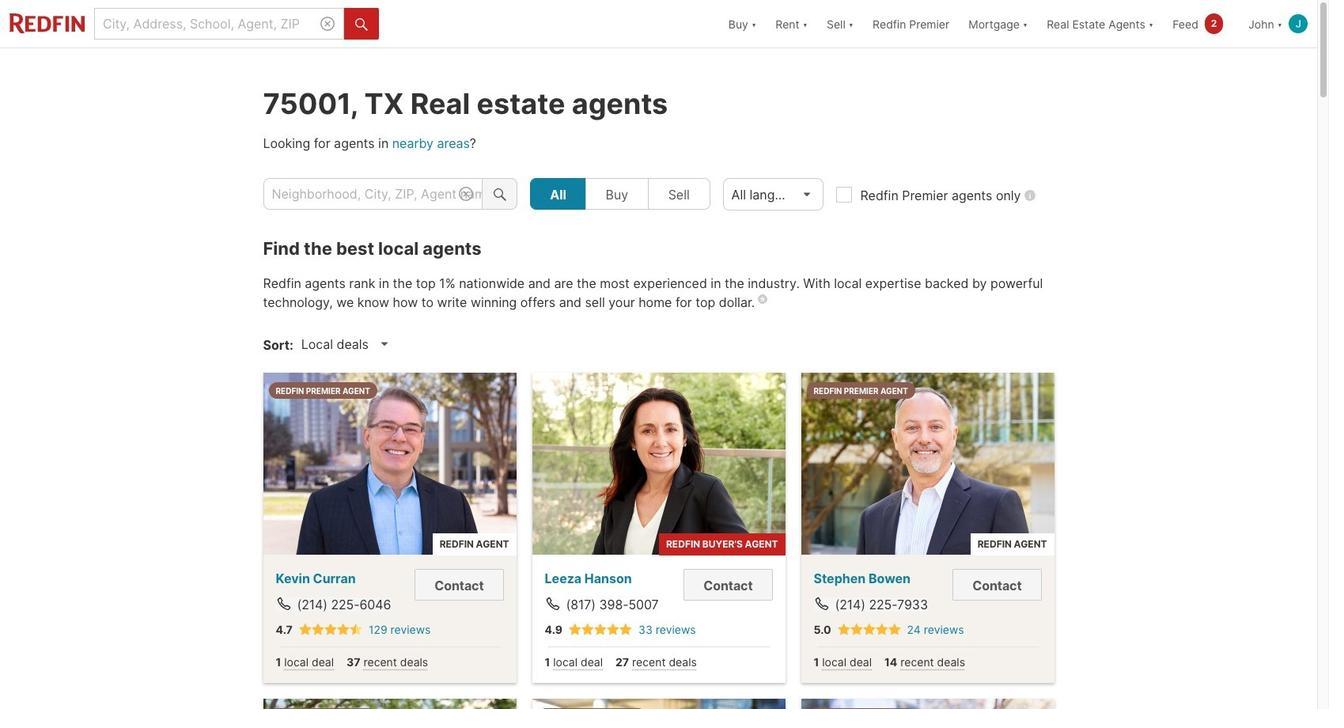 Task type: describe. For each thing, give the bounding box(es) containing it.
disclaimer image
[[758, 294, 768, 304]]

user photo image
[[1289, 14, 1308, 33]]

search input image
[[321, 17, 335, 31]]

rating 4.7 out of 5 element
[[299, 623, 362, 637]]

photo of sean arago image
[[532, 699, 785, 709]]

photo of kevin curran image
[[263, 373, 516, 555]]

photo of julieanne jones image
[[263, 699, 516, 709]]

City, Address, School, Agent, ZIP search field
[[94, 8, 344, 40]]

Neighborhood, City, ZIP, Agent name search field
[[263, 178, 483, 210]]



Task type: vqa. For each thing, say whether or not it's contained in the screenshot.
fee to the right
no



Task type: locate. For each thing, give the bounding box(es) containing it.
submit search image right search input image
[[355, 18, 368, 31]]

1 horizontal spatial submit search image
[[494, 188, 506, 201]]

1 vertical spatial submit search image
[[494, 188, 506, 201]]

submit search image for "city, address, school, agent, zip" search box
[[355, 18, 368, 31]]

submit search image right search input icon
[[494, 188, 506, 201]]

photo of stephen bowen image
[[801, 373, 1055, 555]]

0 horizontal spatial submit search image
[[355, 18, 368, 31]]

photo of leeza hanson image
[[532, 373, 785, 555]]

rating 4.9 out of 5 element
[[569, 623, 632, 637]]

All radio
[[530, 178, 586, 210]]

submit search image
[[355, 18, 368, 31], [494, 188, 506, 201]]

0 vertical spatial submit search image
[[355, 18, 368, 31]]

Sell radio
[[648, 178, 710, 210]]

rating 5.0 out of 5 element
[[838, 623, 901, 637]]

photo of sarah thornton image
[[801, 699, 1055, 709]]

submit search image for neighborhood, city, zip, agent name search field
[[494, 188, 506, 201]]

search input image
[[459, 187, 473, 201]]

Buy radio
[[586, 178, 649, 210]]

option group
[[530, 178, 710, 210]]



